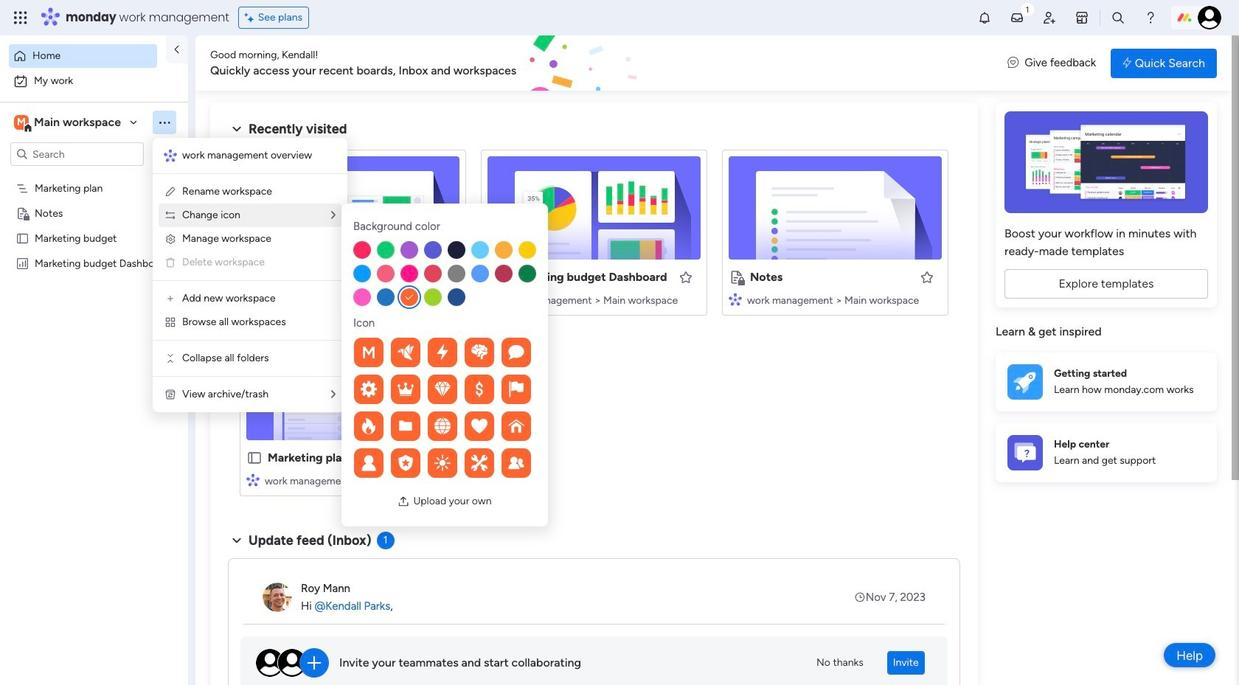 Task type: vqa. For each thing, say whether or not it's contained in the screenshot.
Private board image to the top
yes



Task type: describe. For each thing, give the bounding box(es) containing it.
2 public board image from the top
[[246, 450, 263, 466]]

component image
[[729, 293, 742, 306]]

monday marketplace image
[[1075, 10, 1090, 25]]

collapse all folders image
[[165, 353, 176, 365]]

add to favorites image for the rightmost the private board icon
[[920, 270, 935, 284]]

1 element
[[377, 532, 395, 550]]

close recently visited image
[[228, 120, 246, 138]]

v2 user feedback image
[[1008, 55, 1019, 71]]

1 public board image from the top
[[246, 269, 263, 286]]

templates image image
[[1009, 111, 1204, 213]]

help image
[[1144, 10, 1159, 25]]

browse all workspaces image
[[165, 317, 176, 328]]

workspace selection element
[[14, 114, 123, 133]]

photo icon image
[[398, 496, 410, 508]]

0 vertical spatial option
[[9, 44, 157, 68]]

1 horizontal spatial private board image
[[729, 269, 745, 286]]

change icon image
[[165, 210, 176, 221]]

1 image
[[1021, 1, 1035, 17]]

public board image
[[15, 231, 30, 245]]

Search in workspace field
[[31, 146, 123, 163]]

getting started element
[[996, 352, 1218, 411]]

0 horizontal spatial public dashboard image
[[15, 256, 30, 270]]

invite members image
[[1043, 10, 1057, 25]]

see plans image
[[245, 10, 258, 26]]



Task type: locate. For each thing, give the bounding box(es) containing it.
0 vertical spatial public board image
[[246, 269, 263, 286]]

1 vertical spatial public board image
[[246, 450, 263, 466]]

quick search results list box
[[228, 138, 961, 514]]

1 vertical spatial option
[[9, 69, 179, 93]]

v2 bolt switch image
[[1123, 55, 1132, 71]]

delete workspace image
[[165, 257, 176, 269]]

2 list arrow image from the top
[[331, 390, 336, 400]]

component image
[[246, 293, 260, 306]]

0 horizontal spatial private board image
[[15, 206, 30, 220]]

1 horizontal spatial public dashboard image
[[488, 269, 504, 286]]

2 vertical spatial option
[[0, 175, 188, 177]]

notifications image
[[978, 10, 993, 25]]

1 list arrow image from the top
[[331, 210, 336, 221]]

1 vertical spatial list arrow image
[[331, 390, 336, 400]]

select product image
[[13, 10, 28, 25]]

list arrow image for change icon
[[331, 210, 336, 221]]

public dashboard image inside quick search results list box
[[488, 269, 504, 286]]

private board image up public board image
[[15, 206, 30, 220]]

add to favorites image for 2nd public board icon from the bottom of the quick search results list box
[[438, 270, 452, 284]]

roy mann image
[[263, 583, 292, 612]]

update feed image
[[1010, 10, 1025, 25]]

menu
[[153, 138, 348, 413]]

add to favorites image
[[438, 270, 452, 284], [679, 270, 694, 284], [920, 270, 935, 284], [438, 451, 452, 465]]

workspace image
[[14, 114, 29, 131]]

add to favorites image for public dashboard 'image' inside the quick search results list box
[[679, 270, 694, 284]]

0 vertical spatial private board image
[[15, 206, 30, 220]]

list box
[[0, 172, 188, 475]]

search everything image
[[1111, 10, 1126, 25]]

private board image up component icon
[[729, 269, 745, 286]]

close update feed (inbox) image
[[228, 532, 246, 550]]

public dashboard image
[[15, 256, 30, 270], [488, 269, 504, 286]]

rename workspace image
[[165, 186, 176, 198]]

menu item
[[165, 254, 336, 272]]

view archive/trash image
[[165, 389, 176, 401]]

manage workspace image
[[165, 233, 176, 245]]

0 vertical spatial list arrow image
[[331, 210, 336, 221]]

public board image
[[246, 269, 263, 286], [246, 450, 263, 466]]

add to favorites image for first public board icon from the bottom
[[438, 451, 452, 465]]

list arrow image
[[331, 210, 336, 221], [331, 390, 336, 400]]

private board image
[[15, 206, 30, 220], [729, 269, 745, 286]]

workspace options image
[[157, 115, 172, 130]]

1 vertical spatial private board image
[[729, 269, 745, 286]]

add new workspace image
[[165, 293, 176, 305]]

help center element
[[996, 423, 1218, 482]]

list arrow image for view archive/trash icon
[[331, 390, 336, 400]]

kendall parks image
[[1198, 6, 1222, 30]]

option
[[9, 44, 157, 68], [9, 69, 179, 93], [0, 175, 188, 177]]



